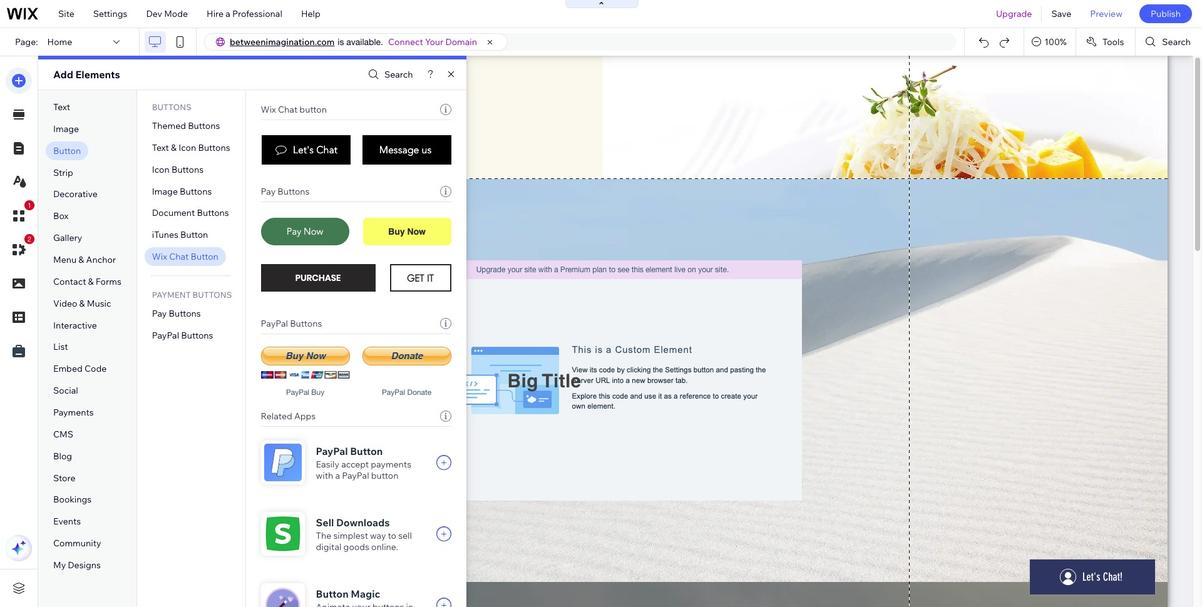 Task type: locate. For each thing, give the bounding box(es) containing it.
image up strip at the left top of the page
[[53, 123, 79, 135]]

1 vertical spatial text
[[152, 142, 169, 153]]

0 horizontal spatial pay
[[152, 308, 167, 320]]

paypal donate
[[382, 388, 432, 397]]

1 vertical spatial image
[[152, 186, 178, 197]]

1 horizontal spatial search
[[1163, 36, 1192, 48]]

button
[[53, 145, 81, 156], [180, 229, 208, 241], [191, 251, 219, 263], [350, 445, 383, 458], [316, 588, 349, 601]]

0 vertical spatial image
[[53, 123, 79, 135]]

& for video
[[79, 298, 85, 309]]

& right menu on the left top of page
[[79, 254, 84, 266]]

way
[[370, 531, 386, 542]]

related
[[261, 411, 292, 422]]

document
[[152, 208, 195, 219]]

0 horizontal spatial chat
[[169, 251, 189, 263]]

image up document
[[152, 186, 178, 197]]

easily
[[316, 459, 340, 470]]

icon down themed buttons
[[179, 142, 196, 153]]

1 horizontal spatial wix
[[261, 104, 276, 115]]

& up icon buttons
[[171, 142, 177, 153]]

0 horizontal spatial text
[[53, 101, 70, 113]]

preview button
[[1082, 0, 1133, 28]]

0 horizontal spatial pay buttons
[[152, 308, 201, 320]]

pay buttons
[[261, 186, 310, 197], [152, 308, 201, 320]]

wix for wix chat button
[[152, 251, 167, 263]]

a right the with
[[335, 470, 340, 482]]

1 horizontal spatial text
[[152, 142, 169, 153]]

interactive
[[53, 320, 97, 331]]

search button down publish
[[1137, 28, 1203, 56]]

video
[[53, 298, 77, 309]]

sell downloads the simplest way to sell digital goods online.
[[316, 517, 412, 553]]

paypal buttons
[[261, 318, 322, 330], [152, 330, 213, 341]]

1 vertical spatial search button
[[365, 65, 413, 84]]

0 vertical spatial icon
[[179, 142, 196, 153]]

image for image buttons
[[152, 186, 178, 197]]

buttons
[[152, 102, 192, 112], [188, 120, 220, 132], [198, 142, 230, 153], [172, 164, 204, 175], [180, 186, 212, 197], [278, 186, 310, 197], [197, 208, 229, 219], [193, 290, 232, 300], [169, 308, 201, 320], [290, 318, 322, 330], [181, 330, 213, 341]]

search button down connect on the left
[[365, 65, 413, 84]]

0 vertical spatial text
[[53, 101, 70, 113]]

1 horizontal spatial a
[[335, 470, 340, 482]]

search
[[1163, 36, 1192, 48], [385, 69, 413, 80]]

chat for button
[[278, 104, 298, 115]]

blog
[[53, 451, 72, 462]]

& for menu
[[79, 254, 84, 266]]

image
[[53, 123, 79, 135], [152, 186, 178, 197]]

wix chat button
[[261, 104, 327, 115]]

payments
[[53, 407, 94, 419]]

0 vertical spatial button
[[300, 104, 327, 115]]

donate
[[408, 388, 432, 397]]

1 vertical spatial wix
[[152, 251, 167, 263]]

forms
[[96, 276, 121, 287]]

icon buttons
[[152, 164, 204, 175]]

settings
[[93, 8, 127, 19]]

itunes
[[152, 229, 179, 241]]

payments
[[371, 459, 412, 470]]

icon
[[179, 142, 196, 153], [152, 164, 170, 175]]

1 horizontal spatial pay
[[261, 186, 276, 197]]

button up strip at the left top of the page
[[53, 145, 81, 156]]

1 vertical spatial a
[[335, 470, 340, 482]]

0 vertical spatial search button
[[1137, 28, 1203, 56]]

paypal
[[261, 318, 288, 330], [152, 330, 179, 341], [286, 388, 309, 397], [382, 388, 405, 397], [316, 445, 348, 458], [342, 470, 369, 482]]

a right hire on the left
[[226, 8, 230, 19]]

pay
[[261, 186, 276, 197], [152, 308, 167, 320]]

1 horizontal spatial pay buttons
[[261, 186, 310, 197]]

themed
[[152, 120, 186, 132]]

my
[[53, 560, 66, 571]]

text down themed
[[152, 142, 169, 153]]

1 vertical spatial pay
[[152, 308, 167, 320]]

embed code
[[53, 364, 107, 375]]

& left "forms"
[[88, 276, 94, 287]]

1 horizontal spatial chat
[[278, 104, 298, 115]]

text for text
[[53, 101, 70, 113]]

0 vertical spatial search
[[1163, 36, 1192, 48]]

1 horizontal spatial image
[[152, 186, 178, 197]]

themed buttons
[[152, 120, 220, 132]]

0 horizontal spatial wix
[[152, 251, 167, 263]]

0 horizontal spatial image
[[53, 123, 79, 135]]

0 vertical spatial a
[[226, 8, 230, 19]]

hire
[[207, 8, 224, 19]]

chat
[[278, 104, 298, 115], [169, 251, 189, 263]]

& right video
[[79, 298, 85, 309]]

0 vertical spatial chat
[[278, 104, 298, 115]]

1 horizontal spatial button
[[371, 470, 399, 482]]

image buttons
[[152, 186, 212, 197]]

1 vertical spatial search
[[385, 69, 413, 80]]

itunes button
[[152, 229, 208, 241]]

anchor
[[86, 254, 116, 266]]

0 vertical spatial wix
[[261, 104, 276, 115]]

code
[[85, 364, 107, 375]]

1 vertical spatial chat
[[169, 251, 189, 263]]

bookings
[[53, 495, 92, 506]]

the
[[316, 531, 332, 542]]

text & icon buttons
[[152, 142, 230, 153]]

1 horizontal spatial search button
[[1137, 28, 1203, 56]]

100%
[[1045, 36, 1067, 48]]

0 horizontal spatial paypal buttons
[[152, 330, 213, 341]]

0 horizontal spatial icon
[[152, 164, 170, 175]]

0 horizontal spatial search button
[[365, 65, 413, 84]]

community
[[53, 538, 101, 550]]

box
[[53, 211, 69, 222]]

paypal buy
[[286, 388, 325, 397]]

downloads
[[336, 517, 390, 529]]

strip
[[53, 167, 73, 178]]

a
[[226, 8, 230, 19], [335, 470, 340, 482]]

social
[[53, 385, 78, 397]]

connect
[[388, 36, 423, 48]]

search down connect on the left
[[385, 69, 413, 80]]

button up accept
[[350, 445, 383, 458]]

hire a professional
[[207, 8, 282, 19]]

search button
[[1137, 28, 1203, 56], [365, 65, 413, 84]]

available.
[[347, 37, 383, 47]]

1 vertical spatial button
[[371, 470, 399, 482]]

publish
[[1151, 8, 1182, 19]]

1 horizontal spatial icon
[[179, 142, 196, 153]]

text down add
[[53, 101, 70, 113]]

100% button
[[1025, 28, 1076, 56]]

text
[[53, 101, 70, 113], [152, 142, 169, 153]]

search down the publish button
[[1163, 36, 1192, 48]]

domain
[[446, 36, 477, 48]]

apps
[[294, 411, 316, 422]]

list
[[53, 342, 68, 353]]

icon up image buttons
[[152, 164, 170, 175]]



Task type: describe. For each thing, give the bounding box(es) containing it.
to
[[388, 531, 397, 542]]

preview
[[1091, 8, 1123, 19]]

mode
[[164, 8, 188, 19]]

save
[[1052, 8, 1072, 19]]

publish button
[[1140, 4, 1193, 23]]

text for text & icon buttons
[[152, 142, 169, 153]]

elements
[[75, 68, 120, 81]]

2 button
[[6, 234, 34, 263]]

payment
[[152, 290, 191, 300]]

document buttons
[[152, 208, 229, 219]]

2
[[28, 236, 31, 243]]

designs
[[68, 560, 101, 571]]

button down document buttons
[[180, 229, 208, 241]]

contact & forms
[[53, 276, 121, 287]]

home
[[47, 36, 72, 48]]

music
[[87, 298, 111, 309]]

menu & anchor
[[53, 254, 116, 266]]

tools button
[[1077, 28, 1136, 56]]

betweenimagination.com
[[230, 36, 335, 48]]

help
[[301, 8, 321, 19]]

& for contact
[[88, 276, 94, 287]]

0 horizontal spatial a
[[226, 8, 230, 19]]

add
[[53, 68, 73, 81]]

tools
[[1103, 36, 1125, 48]]

contact
[[53, 276, 86, 287]]

wix chat button
[[152, 251, 219, 263]]

0 vertical spatial pay
[[261, 186, 276, 197]]

video & music
[[53, 298, 111, 309]]

0 vertical spatial pay buttons
[[261, 186, 310, 197]]

simplest
[[334, 531, 368, 542]]

1 vertical spatial pay buttons
[[152, 308, 201, 320]]

digital
[[316, 542, 342, 553]]

magic
[[351, 588, 380, 601]]

1 horizontal spatial paypal buttons
[[261, 318, 322, 330]]

paypal button easily accept payments with a paypal button
[[316, 445, 412, 482]]

your
[[425, 36, 444, 48]]

events
[[53, 516, 81, 528]]

my designs
[[53, 560, 101, 571]]

site
[[58, 8, 74, 19]]

a inside paypal button easily accept payments with a paypal button
[[335, 470, 340, 482]]

button inside paypal button easily accept payments with a paypal button
[[371, 470, 399, 482]]

button inside paypal button easily accept payments with a paypal button
[[350, 445, 383, 458]]

store
[[53, 473, 75, 484]]

related apps
[[261, 411, 316, 422]]

upgrade
[[997, 8, 1033, 19]]

sell
[[399, 531, 412, 542]]

save button
[[1043, 0, 1082, 28]]

gallery
[[53, 233, 82, 244]]

chat for button
[[169, 251, 189, 263]]

embed
[[53, 364, 83, 375]]

button left magic
[[316, 588, 349, 601]]

1 button
[[6, 200, 34, 229]]

is
[[338, 37, 344, 47]]

sell
[[316, 517, 334, 529]]

menu
[[53, 254, 77, 266]]

dev
[[146, 8, 162, 19]]

goods
[[344, 542, 370, 553]]

decorative
[[53, 189, 98, 200]]

payment buttons
[[152, 290, 232, 300]]

button magic
[[316, 588, 380, 601]]

with
[[316, 470, 334, 482]]

is available. connect your domain
[[338, 36, 477, 48]]

professional
[[232, 8, 282, 19]]

accept
[[342, 459, 369, 470]]

0 horizontal spatial button
[[300, 104, 327, 115]]

dev mode
[[146, 8, 188, 19]]

1 vertical spatial icon
[[152, 164, 170, 175]]

buy
[[312, 388, 325, 397]]

0 horizontal spatial search
[[385, 69, 413, 80]]

wix for wix chat button
[[261, 104, 276, 115]]

button down itunes button
[[191, 251, 219, 263]]

image for image
[[53, 123, 79, 135]]

1
[[28, 202, 31, 209]]

online.
[[372, 542, 398, 553]]

& for text
[[171, 142, 177, 153]]

add elements
[[53, 68, 120, 81]]

cms
[[53, 429, 73, 440]]



Task type: vqa. For each thing, say whether or not it's contained in the screenshot.
Contact & Forms
yes



